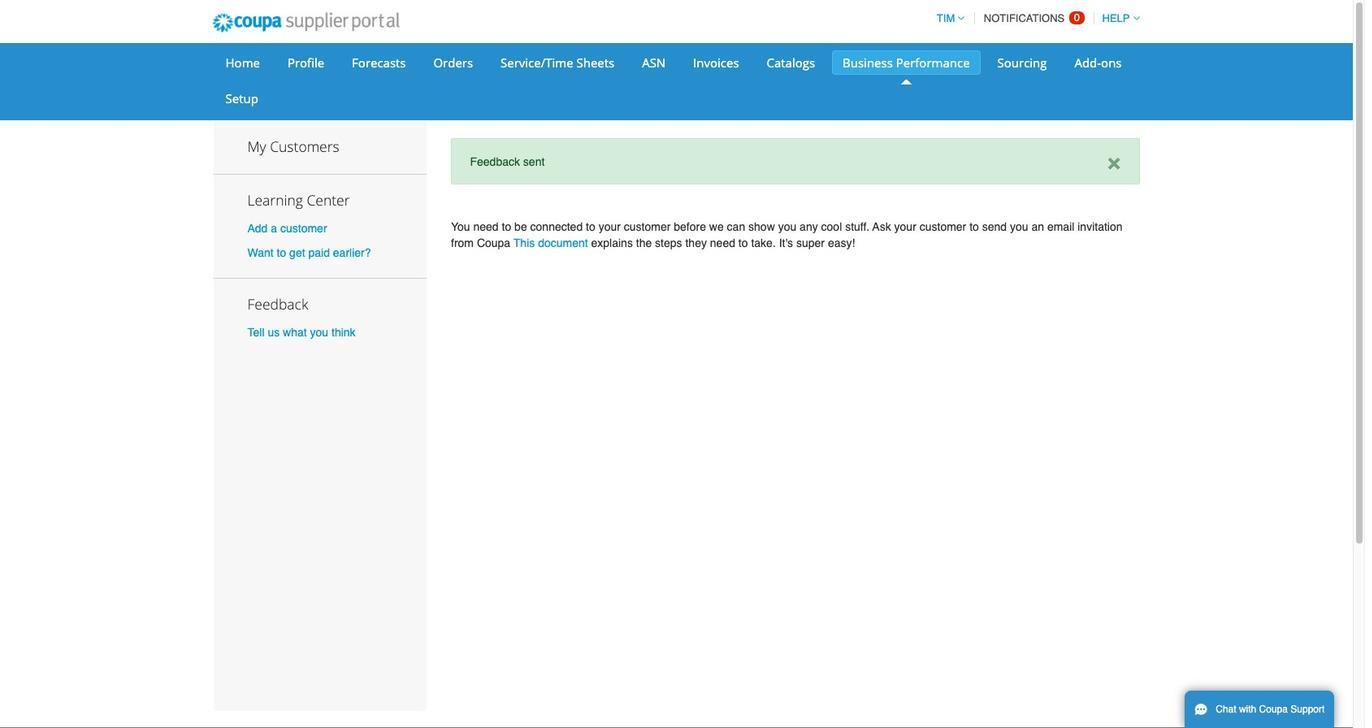 Task type: locate. For each thing, give the bounding box(es) containing it.
navigation
[[930, 2, 1140, 34]]



Task type: vqa. For each thing, say whether or not it's contained in the screenshot.
navigation
yes



Task type: describe. For each thing, give the bounding box(es) containing it.
coupa supplier portal image
[[201, 2, 411, 43]]



